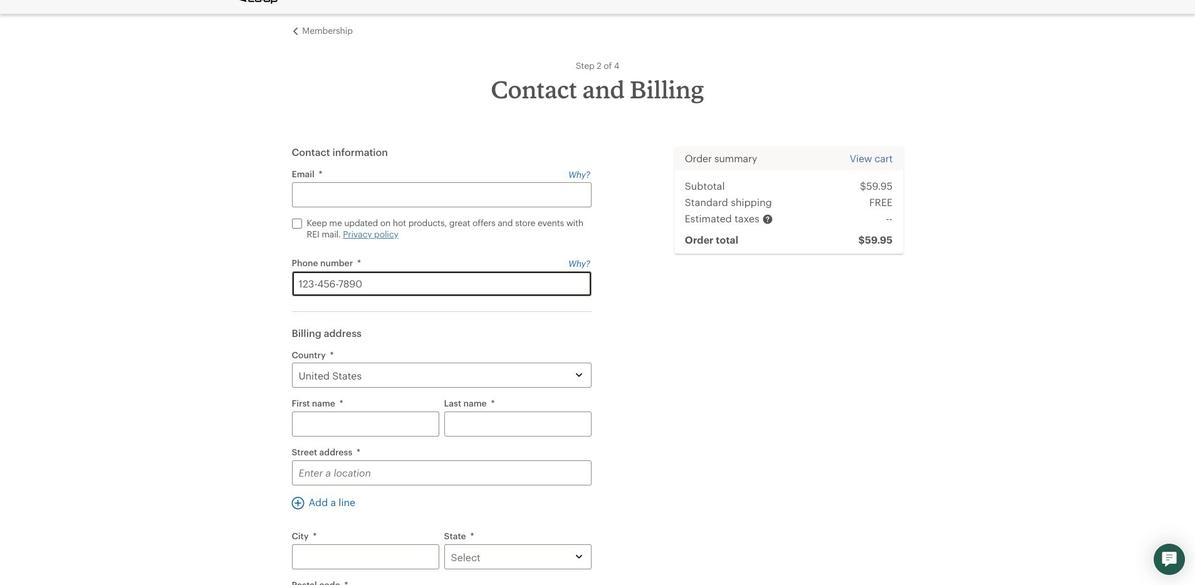 Task type: describe. For each thing, give the bounding box(es) containing it.
none checkbox inside the 'contact information: email address' element
[[292, 218, 302, 228]]

Phone number telephone field
[[292, 271, 592, 296]]

live chat image
[[1162, 552, 1177, 567]]

order total element
[[832, 232, 893, 248]]



Task type: locate. For each thing, give the bounding box(es) containing it.
return to the rei.com homepage image
[[230, 0, 278, 4]]

Last name text field
[[444, 411, 592, 437]]

rei add image
[[292, 497, 304, 509]]

banner
[[0, 0, 1195, 14]]

Email email field
[[292, 182, 592, 207]]

City text field
[[292, 544, 439, 569]]

contact information: email address element
[[292, 168, 592, 247]]

First name text field
[[292, 411, 439, 437]]

Street address text field
[[292, 460, 592, 485]]

None checkbox
[[292, 218, 302, 228]]

rei left arrow image
[[292, 28, 299, 35]]



Task type: vqa. For each thing, say whether or not it's contained in the screenshot.
'Street address' text field
yes



